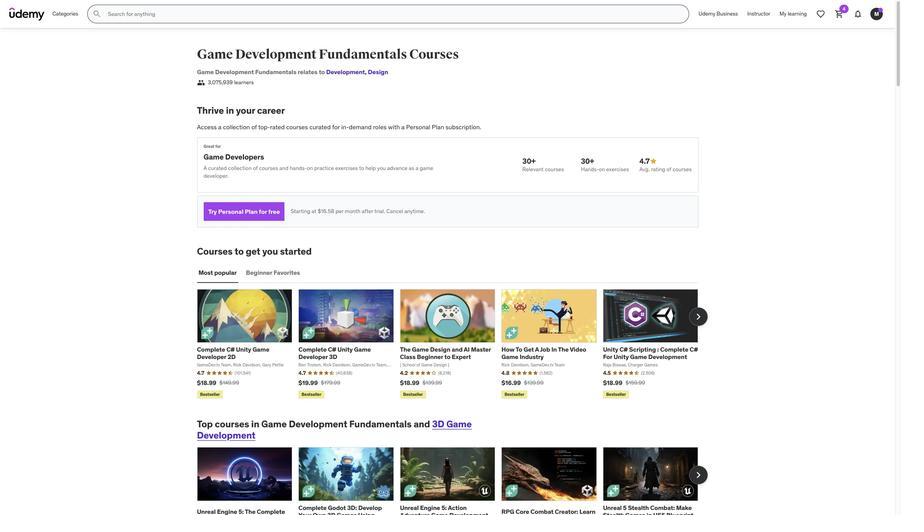 Task type: locate. For each thing, give the bounding box(es) containing it.
complete c# unity game developer 2d
[[197, 346, 269, 361]]

developer inside the complete c# unity game developer 3d
[[299, 353, 328, 361]]

collection down thrive in your career
[[223, 123, 250, 131]]

unreal left the 5
[[603, 504, 622, 511]]

courses to get you started
[[197, 245, 312, 257]]

0 horizontal spatial 30+
[[523, 156, 536, 166]]

fundamentals for relates
[[255, 68, 296, 76]]

1 horizontal spatial courses
[[409, 46, 459, 62]]

0 horizontal spatial personal
[[218, 207, 244, 215]]

30+ hands-on exercises
[[581, 156, 629, 173]]

1 horizontal spatial games
[[625, 511, 646, 515]]

help
[[366, 165, 376, 172]]

get
[[524, 346, 534, 353]]

1 vertical spatial beginner
[[417, 353, 443, 361]]

small image left 3,075,939
[[197, 79, 205, 87]]

0 horizontal spatial courses
[[197, 245, 233, 257]]

2 vertical spatial 3d
[[327, 511, 336, 515]]

1 horizontal spatial personal
[[406, 123, 430, 131]]

$16.58
[[318, 208, 334, 215]]

beginner inside button
[[246, 269, 272, 277]]

0 horizontal spatial exercises
[[335, 165, 358, 172]]

adventure
[[400, 511, 430, 515]]

2 30+ from the left
[[581, 156, 594, 166]]

of
[[252, 123, 257, 131], [253, 165, 258, 172], [667, 166, 672, 173]]

combat:
[[650, 504, 675, 511]]

access
[[197, 123, 217, 131]]

1 vertical spatial carousel element
[[197, 447, 708, 515]]

0 vertical spatial fundamentals
[[319, 46, 407, 62]]

complete inside complete godot 3d: develop your own 3d games usin
[[299, 504, 327, 511]]

0 horizontal spatial design
[[368, 68, 388, 76]]

the inside 'how to get a job in the video game industry'
[[558, 346, 569, 353]]

2 unreal from the left
[[603, 504, 622, 511]]

3,075,939 learners
[[208, 79, 254, 86]]

0 horizontal spatial developer
[[197, 353, 226, 361]]

1 vertical spatial curated
[[208, 165, 227, 172]]

3 c# from the left
[[620, 346, 628, 353]]

on
[[307, 165, 313, 172], [599, 166, 605, 173]]

games left 'develop'
[[337, 511, 357, 515]]

developer inside complete c# unity game developer 2d
[[197, 353, 226, 361]]

1 horizontal spatial on
[[599, 166, 605, 173]]

exercises inside great for game developers a curated collection of courses and hands-on practice exercises to help you advance as a game developer.
[[335, 165, 358, 172]]

collection down developers
[[228, 165, 252, 172]]

personal right try
[[218, 207, 244, 215]]

beginner
[[246, 269, 272, 277], [417, 353, 443, 361]]

0 horizontal spatial on
[[307, 165, 313, 172]]

unreal engine 5: action adventure game developmen link
[[400, 504, 494, 515]]

carousel element containing complete c# unity game developer 2d
[[197, 289, 708, 400]]

udemy business link
[[694, 5, 743, 23]]

how to get a job in the video game industry
[[502, 346, 587, 361]]

plan left free
[[245, 207, 258, 215]]

for left in-
[[332, 123, 340, 131]]

0 horizontal spatial and
[[279, 165, 289, 172]]

2 horizontal spatial a
[[416, 165, 419, 172]]

developer for complete c# unity game developer 3d
[[299, 353, 328, 361]]

of down developers
[[253, 165, 258, 172]]

own
[[313, 511, 326, 515]]

games inside unreal 5 stealth combat: make stealth games in ue5 blueprint
[[625, 511, 646, 515]]

0 vertical spatial curated
[[310, 123, 331, 131]]

0 horizontal spatial beginner
[[246, 269, 272, 277]]

plan
[[432, 123, 444, 131], [245, 207, 258, 215]]

4
[[843, 6, 846, 12]]

shopping cart with 4 items image
[[835, 9, 844, 19]]

personal right with
[[406, 123, 430, 131]]

for right great
[[215, 144, 221, 149]]

complete inside complete c# unity game developer 2d
[[197, 346, 225, 353]]

personal
[[406, 123, 430, 131], [218, 207, 244, 215]]

2 horizontal spatial for
[[332, 123, 340, 131]]

of left top-
[[252, 123, 257, 131]]

2 the from the left
[[558, 346, 569, 353]]

game inside the game design and ai master class beginner to expert
[[412, 346, 429, 353]]

1 horizontal spatial unreal
[[603, 504, 622, 511]]

1 horizontal spatial for
[[259, 207, 267, 215]]

0 horizontal spatial a
[[204, 165, 207, 172]]

curated left in-
[[310, 123, 331, 131]]

c#
[[226, 346, 235, 353], [328, 346, 336, 353], [620, 346, 628, 353], [690, 346, 698, 353]]

0 horizontal spatial the
[[400, 346, 411, 353]]

2 vertical spatial for
[[259, 207, 267, 215]]

a inside great for game developers a curated collection of courses and hands-on practice exercises to help you advance as a game developer.
[[416, 165, 419, 172]]

unreal left engine
[[400, 504, 419, 511]]

unity c# scripting : complete c# for unity game development
[[603, 346, 698, 361]]

0 vertical spatial small image
[[197, 79, 205, 87]]

to left get
[[235, 245, 244, 257]]

relates
[[298, 68, 318, 76]]

a right access
[[218, 123, 222, 131]]

1 vertical spatial small image
[[650, 157, 658, 165]]

1 horizontal spatial 30+
[[581, 156, 594, 166]]

a inside 'how to get a job in the video game industry'
[[535, 346, 539, 353]]

design link
[[365, 68, 388, 76]]

small image inside thrive in your career element
[[650, 157, 658, 165]]

0 vertical spatial personal
[[406, 123, 430, 131]]

you right get
[[262, 245, 278, 257]]

complete for complete c# unity game developer 3d
[[299, 346, 327, 353]]

c# for complete c# unity game developer 3d
[[328, 346, 336, 353]]

30+ inside 30+ hands-on exercises
[[581, 156, 594, 166]]

a inside great for game developers a curated collection of courses and hands-on practice exercises to help you advance as a game developer.
[[204, 165, 207, 172]]

fundamentals for courses
[[319, 46, 407, 62]]

30+ inside the 30+ relevant courses
[[523, 156, 536, 166]]

1 horizontal spatial developer
[[299, 353, 328, 361]]

0 horizontal spatial unreal
[[400, 504, 419, 511]]

1 the from the left
[[400, 346, 411, 353]]

and inside great for game developers a curated collection of courses and hands-on practice exercises to help you advance as a game developer.
[[279, 165, 289, 172]]

m link
[[868, 5, 886, 23]]

curated up developer. on the top left of the page
[[208, 165, 227, 172]]

1 vertical spatial design
[[430, 346, 451, 353]]

business
[[717, 10, 738, 17]]

curated
[[310, 123, 331, 131], [208, 165, 227, 172]]

next image
[[692, 311, 705, 323]]

exercises right practice
[[335, 165, 358, 172]]

development
[[235, 46, 317, 62], [215, 68, 254, 76], [326, 68, 365, 76], [648, 353, 687, 361], [289, 418, 347, 430], [197, 429, 256, 441]]

beginner favorites
[[246, 269, 300, 277]]

get
[[246, 245, 260, 257]]

a right as
[[416, 165, 419, 172]]

4 link
[[830, 5, 849, 23]]

carousel element containing complete godot 3d: develop your own 3d games usin
[[197, 447, 708, 515]]

curated inside great for game developers a curated collection of courses and hands-on practice exercises to help you advance as a game developer.
[[208, 165, 227, 172]]

developer
[[197, 353, 226, 361], [299, 353, 328, 361]]

2 vertical spatial fundamentals
[[349, 418, 412, 430]]

1 vertical spatial personal
[[218, 207, 244, 215]]

avg.
[[640, 166, 650, 173]]

0 vertical spatial a
[[204, 165, 207, 172]]

try
[[208, 207, 217, 215]]

0 horizontal spatial games
[[337, 511, 357, 515]]

make
[[676, 504, 692, 511]]

1 unreal from the left
[[400, 504, 419, 511]]

a up developer. on the top left of the page
[[204, 165, 207, 172]]

2 carousel element from the top
[[197, 447, 708, 515]]

a left job on the bottom of page
[[535, 346, 539, 353]]

hands-
[[290, 165, 307, 172]]

game developers link
[[204, 152, 264, 161]]

1 vertical spatial fundamentals
[[255, 68, 296, 76]]

for left free
[[259, 207, 267, 215]]

2 c# from the left
[[328, 346, 336, 353]]

2 games from the left
[[625, 511, 646, 515]]

on inside great for game developers a curated collection of courses and hands-on practice exercises to help you advance as a game developer.
[[307, 165, 313, 172]]

plan left subscription. on the top
[[432, 123, 444, 131]]

1 vertical spatial for
[[215, 144, 221, 149]]

1 vertical spatial 3d
[[432, 418, 444, 430]]

1 vertical spatial and
[[452, 346, 463, 353]]

to left expert
[[445, 353, 451, 361]]

to right relates
[[319, 68, 325, 76]]

complete c# unity game developer 3d
[[299, 346, 371, 361]]

access a collection of top-rated courses curated for in-demand roles with a personal plan subscription.
[[197, 123, 481, 131]]

and inside the game design and ai master class beginner to expert
[[452, 346, 463, 353]]

exercises
[[335, 165, 358, 172], [606, 166, 629, 173]]

you right help
[[377, 165, 386, 172]]

cancel
[[387, 208, 403, 215]]

1 carousel element from the top
[[197, 289, 708, 400]]

0 vertical spatial 3d
[[329, 353, 337, 361]]

complete inside unity c# scripting : complete c# for unity game development
[[660, 346, 689, 353]]

3d inside complete godot 3d: develop your own 3d games usin
[[327, 511, 336, 515]]

unreal inside unreal 5 stealth combat: make stealth games in ue5 blueprint
[[603, 504, 622, 511]]

unreal
[[400, 504, 419, 511], [603, 504, 622, 511]]

for inside great for game developers a curated collection of courses and hands-on practice exercises to help you advance as a game developer.
[[215, 144, 221, 149]]

game
[[420, 165, 433, 172]]

1 vertical spatial courses
[[197, 245, 233, 257]]

to
[[516, 346, 522, 353]]

instructor
[[748, 10, 770, 17]]

month
[[345, 208, 361, 215]]

design
[[368, 68, 388, 76], [430, 346, 451, 353]]

advance
[[387, 165, 408, 172]]

exercises inside 30+ hands-on exercises
[[606, 166, 629, 173]]

courses right relevant
[[545, 166, 564, 173]]

c# inside complete c# unity game developer 2d
[[226, 346, 235, 353]]

2 developer from the left
[[299, 353, 328, 361]]

of inside great for game developers a curated collection of courses and hands-on practice exercises to help you advance as a game developer.
[[253, 165, 258, 172]]

a right with
[[401, 123, 405, 131]]

1 horizontal spatial small image
[[650, 157, 658, 165]]

1 vertical spatial you
[[262, 245, 278, 257]]

master
[[471, 346, 491, 353]]

in-
[[341, 123, 349, 131]]

1 horizontal spatial you
[[377, 165, 386, 172]]

2 vertical spatial in
[[647, 511, 652, 515]]

0 vertical spatial plan
[[432, 123, 444, 131]]

2 vertical spatial and
[[414, 418, 430, 430]]

games
[[337, 511, 357, 515], [625, 511, 646, 515]]

job
[[540, 346, 550, 353]]

complete for complete c# unity game developer 2d
[[197, 346, 225, 353]]

ue5
[[653, 511, 665, 515]]

0 horizontal spatial for
[[215, 144, 221, 149]]

2 horizontal spatial and
[[452, 346, 463, 353]]

you have alerts image
[[878, 8, 883, 12]]

fundamentals
[[319, 46, 407, 62], [255, 68, 296, 76], [349, 418, 412, 430]]

godot
[[328, 504, 346, 511]]

1 vertical spatial a
[[535, 346, 539, 353]]

0 horizontal spatial small image
[[197, 79, 205, 87]]

learning
[[788, 10, 807, 17]]

to inside great for game developers a curated collection of courses and hands-on practice exercises to help you advance as a game developer.
[[359, 165, 364, 172]]

the inside the game design and ai master class beginner to expert
[[400, 346, 411, 353]]

0 vertical spatial carousel element
[[197, 289, 708, 400]]

design left expert
[[430, 346, 451, 353]]

0 vertical spatial you
[[377, 165, 386, 172]]

development inside unity c# scripting : complete c# for unity game development
[[648, 353, 687, 361]]

1 horizontal spatial the
[[558, 346, 569, 353]]

0 horizontal spatial plan
[[245, 207, 258, 215]]

1 vertical spatial collection
[[228, 165, 252, 172]]

categories button
[[48, 5, 83, 23]]

developer.
[[204, 172, 229, 179]]

1 horizontal spatial a
[[535, 346, 539, 353]]

design inside the game design and ai master class beginner to expert
[[430, 346, 451, 353]]

c# inside the complete c# unity game developer 3d
[[328, 346, 336, 353]]

notifications image
[[854, 9, 863, 19]]

development inside the "3d game development"
[[197, 429, 256, 441]]

game inside 'how to get a job in the video game industry'
[[502, 353, 519, 361]]

games left ue5
[[625, 511, 646, 515]]

1 developer from the left
[[197, 353, 226, 361]]

courses inside great for game developers a curated collection of courses and hands-on practice exercises to help you advance as a game developer.
[[259, 165, 278, 172]]

my learning
[[780, 10, 807, 17]]

submit search image
[[93, 9, 102, 19]]

30+
[[523, 156, 536, 166], [581, 156, 594, 166]]

courses
[[409, 46, 459, 62], [197, 245, 233, 257]]

1 games from the left
[[337, 511, 357, 515]]

small image
[[197, 79, 205, 87], [650, 157, 658, 165]]

1 30+ from the left
[[523, 156, 536, 166]]

0 vertical spatial beginner
[[246, 269, 272, 277]]

0 horizontal spatial curated
[[208, 165, 227, 172]]

1 horizontal spatial in
[[251, 418, 259, 430]]

0 vertical spatial collection
[[223, 123, 250, 131]]

1 horizontal spatial stealth
[[628, 504, 649, 511]]

demand
[[349, 123, 372, 131]]

categories
[[52, 10, 78, 17]]

carousel element
[[197, 289, 708, 400], [197, 447, 708, 515]]

0 horizontal spatial a
[[218, 123, 222, 131]]

1 horizontal spatial exercises
[[606, 166, 629, 173]]

1 vertical spatial in
[[251, 418, 259, 430]]

unreal inside "unreal engine 5: action adventure game developmen"
[[400, 504, 419, 511]]

0 vertical spatial and
[[279, 165, 289, 172]]

1 c# from the left
[[226, 346, 235, 353]]

1 horizontal spatial beginner
[[417, 353, 443, 361]]

small image up rating
[[650, 157, 658, 165]]

most popular
[[199, 269, 237, 277]]

2 horizontal spatial in
[[647, 511, 652, 515]]

to left help
[[359, 165, 364, 172]]

Search for anything text field
[[106, 7, 680, 21]]

game inside unity c# scripting : complete c# for unity game development
[[630, 353, 647, 361]]

beginner down courses to get you started
[[246, 269, 272, 277]]

exercises left avg. at the right top of page
[[606, 166, 629, 173]]

1 horizontal spatial design
[[430, 346, 451, 353]]

1 horizontal spatial curated
[[310, 123, 331, 131]]

courses down developers
[[259, 165, 278, 172]]

design right 'development' link
[[368, 68, 388, 76]]

beginner right class
[[417, 353, 443, 361]]

complete inside the complete c# unity game developer 3d
[[299, 346, 327, 353]]

try personal plan for free
[[208, 207, 280, 215]]

try personal plan for free link
[[204, 202, 285, 221]]

0 horizontal spatial in
[[226, 104, 234, 117]]

courses right rated
[[286, 123, 308, 131]]

your
[[236, 104, 255, 117]]



Task type: describe. For each thing, give the bounding box(es) containing it.
thrive in your career
[[197, 104, 285, 117]]

m
[[875, 10, 879, 17]]

class
[[400, 353, 416, 361]]

game inside great for game developers a curated collection of courses and hands-on practice exercises to help you advance as a game developer.
[[204, 152, 224, 161]]

3d game development
[[197, 418, 472, 441]]

most
[[199, 269, 213, 277]]

great for game developers a curated collection of courses and hands-on practice exercises to help you advance as a game developer.
[[204, 144, 433, 179]]

with
[[388, 123, 400, 131]]

collection inside great for game developers a curated collection of courses and hands-on practice exercises to help you advance as a game developer.
[[228, 165, 252, 172]]

most popular button
[[197, 264, 238, 282]]

in
[[552, 346, 557, 353]]

game inside complete c# unity game developer 2d
[[253, 346, 269, 353]]

thrive in your career element
[[197, 104, 699, 228]]

3d inside the complete c# unity game developer 3d
[[329, 353, 337, 361]]

complete for complete godot 3d: develop your own 3d games usin
[[299, 504, 327, 511]]

complete godot 3d: develop your own 3d games usin
[[299, 504, 382, 515]]

0 horizontal spatial you
[[262, 245, 278, 257]]

0 horizontal spatial stealth
[[603, 511, 624, 515]]

unity c# scripting : complete c# for unity game development link
[[603, 346, 698, 361]]

video
[[570, 346, 587, 353]]

3,075,939
[[208, 79, 233, 86]]

the game design and ai master class beginner to expert link
[[400, 346, 491, 361]]

thrive
[[197, 104, 224, 117]]

30+ for 30+ hands-on exercises
[[581, 156, 594, 166]]

per
[[336, 208, 344, 215]]

roles
[[373, 123, 387, 131]]

at
[[312, 208, 316, 215]]

starting
[[291, 208, 310, 215]]

1 horizontal spatial and
[[414, 418, 430, 430]]

instructor link
[[743, 5, 775, 23]]

anytime.
[[405, 208, 425, 215]]

ai
[[464, 346, 470, 353]]

0 vertical spatial for
[[332, 123, 340, 131]]

to inside the game design and ai master class beginner to expert
[[445, 353, 451, 361]]

of right rating
[[667, 166, 672, 173]]

unreal for unreal 5 stealth combat: make stealth games in ue5 blueprint
[[603, 504, 622, 511]]

2d
[[228, 353, 236, 361]]

the game design and ai master class beginner to expert
[[400, 346, 491, 361]]

avg. rating of courses
[[640, 166, 692, 173]]

rated
[[270, 123, 285, 131]]

subscription.
[[446, 123, 481, 131]]

1 horizontal spatial a
[[401, 123, 405, 131]]

starting at $16.58 per month after trial. cancel anytime.
[[291, 208, 425, 215]]

started
[[280, 245, 312, 257]]

game inside the "3d game development"
[[446, 418, 472, 430]]

scripting
[[629, 346, 656, 353]]

5
[[623, 504, 627, 511]]

game development fundamentals relates to development design
[[197, 68, 388, 76]]

develop
[[358, 504, 382, 511]]

development link
[[326, 68, 365, 76]]

expert
[[452, 353, 471, 361]]

unity inside the complete c# unity game developer 3d
[[338, 346, 353, 353]]

my learning link
[[775, 5, 812, 23]]

4.7
[[640, 156, 650, 166]]

courses inside the 30+ relevant courses
[[545, 166, 564, 173]]

on inside 30+ hands-on exercises
[[599, 166, 605, 173]]

complete c# unity game developer 3d link
[[299, 346, 371, 361]]

5:
[[442, 504, 447, 511]]

udemy
[[699, 10, 716, 17]]

how to get a job in the video game industry link
[[502, 346, 587, 361]]

unreal engine 5: action adventure game developmen
[[400, 504, 488, 515]]

hands-
[[581, 166, 599, 173]]

:
[[657, 346, 659, 353]]

developer for complete c# unity game developer 2d
[[197, 353, 226, 361]]

favorites
[[274, 269, 300, 277]]

developers
[[225, 152, 264, 161]]

unreal for unreal engine 5: action adventure game developmen
[[400, 504, 419, 511]]

udemy image
[[9, 7, 45, 21]]

beginner inside the game design and ai master class beginner to expert
[[417, 353, 443, 361]]

industry
[[520, 353, 544, 361]]

top courses in game development fundamentals and
[[197, 418, 432, 430]]

unreal 5 stealth combat: make stealth games in ue5 blueprint
[[603, 504, 694, 515]]

udemy business
[[699, 10, 738, 17]]

great
[[204, 144, 214, 149]]

30+ relevant courses
[[523, 156, 564, 173]]

you inside great for game developers a curated collection of courses and hands-on practice exercises to help you advance as a game developer.
[[377, 165, 386, 172]]

3d inside the "3d game development"
[[432, 418, 444, 430]]

for
[[603, 353, 612, 361]]

courses right rating
[[673, 166, 692, 173]]

0 vertical spatial in
[[226, 104, 234, 117]]

my
[[780, 10, 787, 17]]

unity inside complete c# unity game developer 2d
[[236, 346, 251, 353]]

courses right top
[[215, 418, 249, 430]]

rating
[[651, 166, 666, 173]]

wishlist image
[[816, 9, 826, 19]]

blueprint
[[667, 511, 694, 515]]

30+ for 30+ relevant courses
[[523, 156, 536, 166]]

how
[[502, 346, 515, 353]]

relevant
[[523, 166, 544, 173]]

top-
[[258, 123, 270, 131]]

your
[[299, 511, 311, 515]]

unreal 5 stealth combat: make stealth games in ue5 blueprint link
[[603, 504, 694, 515]]

1 vertical spatial plan
[[245, 207, 258, 215]]

free
[[268, 207, 280, 215]]

c# for complete c# unity game developer 2d
[[226, 346, 235, 353]]

popular
[[214, 269, 237, 277]]

in inside unreal 5 stealth combat: make stealth games in ue5 blueprint
[[647, 511, 652, 515]]

after
[[362, 208, 373, 215]]

3d game development link
[[197, 418, 472, 441]]

0 vertical spatial design
[[368, 68, 388, 76]]

as
[[409, 165, 414, 172]]

4 c# from the left
[[690, 346, 698, 353]]

games inside complete godot 3d: develop your own 3d games usin
[[337, 511, 357, 515]]

beginner favorites button
[[244, 264, 302, 282]]

complete godot 3d: develop your own 3d games usin link
[[299, 504, 382, 515]]

next image
[[692, 469, 705, 481]]

0 vertical spatial courses
[[409, 46, 459, 62]]

top
[[197, 418, 213, 430]]

game inside "unreal engine 5: action adventure game developmen"
[[431, 511, 448, 515]]

game development fundamentals courses
[[197, 46, 459, 62]]

game inside the complete c# unity game developer 3d
[[354, 346, 371, 353]]

c# for unity c# scripting : complete c# for unity game development
[[620, 346, 628, 353]]

1 horizontal spatial plan
[[432, 123, 444, 131]]



Task type: vqa. For each thing, say whether or not it's contained in the screenshot.
the topmost Fundamentals
yes



